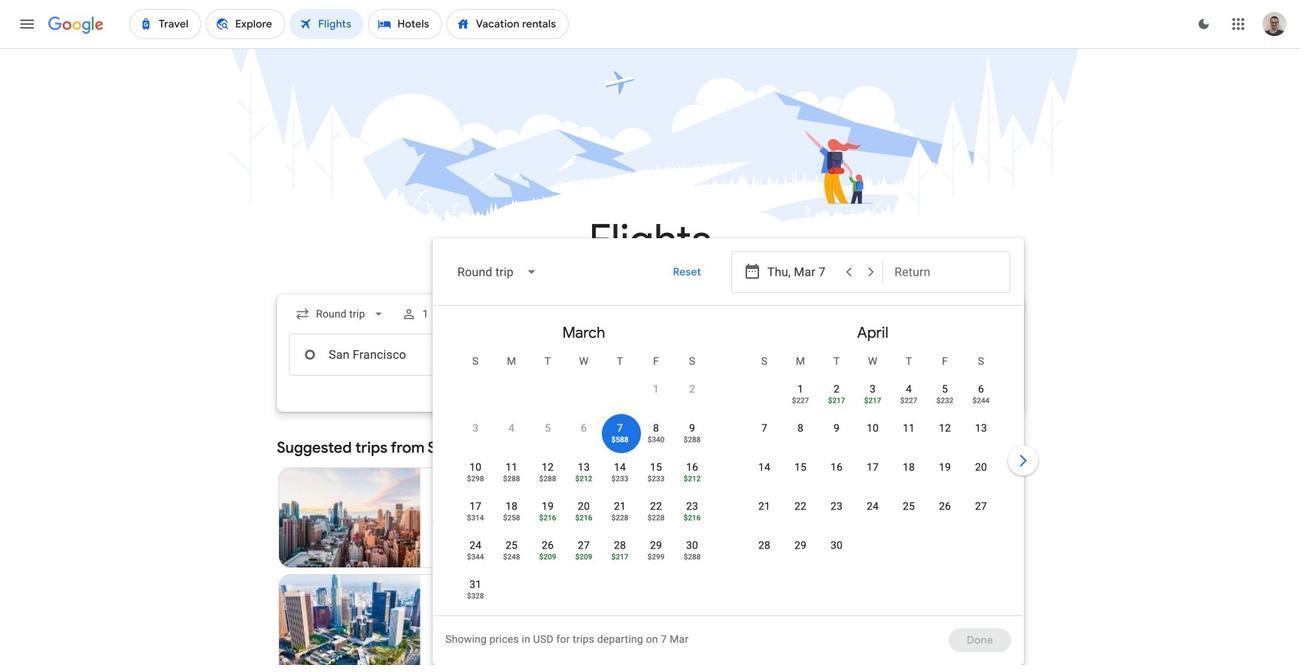 Task type: locate. For each thing, give the bounding box(es) containing it.
, 340 us dollars element
[[647, 436, 665, 444]]

, 216 us dollars element
[[539, 515, 556, 522], [575, 515, 592, 522], [684, 515, 701, 522]]

1 horizontal spatial , 217 us dollars element
[[828, 397, 845, 405]]

friday, march 22, 2024 element
[[650, 500, 662, 515]]

, 288 us dollars element right , 299 us dollars element
[[684, 554, 701, 561]]

2 horizontal spatial , 216 us dollars element
[[684, 515, 701, 522]]

sunday, march 10, 2024 element
[[469, 460, 482, 475]]

sunday, april 14, 2024 element
[[758, 460, 770, 475]]

, 233 us dollars element for the friday, march 15, 2024 element
[[647, 475, 665, 483]]

, 217 us dollars element for wednesday, april 3, 2024 element
[[864, 397, 881, 405]]

2 , 227 us dollars element from the left
[[900, 397, 917, 405]]

1 horizontal spatial , 233 us dollars element
[[647, 475, 665, 483]]

thursday, march 28, 2024 element
[[614, 539, 626, 554]]

, 227 us dollars element
[[792, 397, 809, 405], [900, 397, 917, 405]]

0 vertical spatial departure text field
[[767, 252, 837, 293]]

, 288 us dollars element for monday, march 11, 2024 element
[[503, 475, 520, 483]]

tuesday, march 12, 2024 element
[[542, 460, 554, 475]]

Where from? text field
[[289, 334, 501, 376]]

, 209 us dollars element for tuesday, march 26, 2024 element
[[539, 554, 556, 561]]

row down monday, april 22, 2024 element
[[746, 532, 855, 575]]

tuesday, april 9, 2024 element
[[834, 421, 840, 436]]

, 227 us dollars element for "thursday, april 4, 2024" element at the right of the page
[[900, 397, 917, 405]]

row group
[[439, 312, 728, 614], [728, 312, 1017, 610]]

2 , 228 us dollars element from the left
[[647, 515, 665, 522]]

row down wednesday, april 17, 2024 element
[[746, 493, 999, 536]]

1 horizontal spatial , 227 us dollars element
[[900, 397, 917, 405]]

thursday, april 18, 2024 element
[[903, 460, 915, 475]]

187 US dollars text field
[[598, 545, 621, 559]]

main menu image
[[18, 15, 36, 33]]

, 288 us dollars element up the tuesday, march 19, 2024 element
[[539, 475, 556, 483]]

1 horizontal spatial , 209 us dollars element
[[575, 554, 592, 561]]

1 horizontal spatial , 212 us dollars element
[[684, 475, 701, 483]]

, 288 us dollars element
[[684, 436, 701, 444], [503, 475, 520, 483], [539, 475, 556, 483], [684, 554, 701, 561]]

, 217 us dollars element up wednesday, april 10, 2024 element
[[864, 397, 881, 405]]

0 horizontal spatial , 233 us dollars element
[[611, 475, 628, 483]]

monday, april 8, 2024 element
[[797, 421, 803, 436]]

, 227 us dollars element up monday, april 8, 2024 element
[[792, 397, 809, 405]]

 image
[[484, 511, 486, 526]]

monday, april 1, 2024 element
[[797, 382, 803, 397]]

2 , 209 us dollars element from the left
[[575, 554, 592, 561]]

, 288 us dollars element up monday, march 18, 2024 element
[[503, 475, 520, 483]]

, 209 us dollars element left 187 us dollars text box
[[575, 554, 592, 561]]

, 233 us dollars element for thursday, march 14, 2024 element
[[611, 475, 628, 483]]

0 horizontal spatial , 217 us dollars element
[[611, 554, 628, 561]]

3 , 216 us dollars element from the left
[[684, 515, 701, 522]]

2 , 233 us dollars element from the left
[[647, 475, 665, 483]]

friday, march 15, 2024 element
[[650, 460, 662, 475]]

0 horizontal spatial , 209 us dollars element
[[539, 554, 556, 561]]

2 , 216 us dollars element from the left
[[575, 515, 592, 522]]

2 horizontal spatial , 217 us dollars element
[[864, 397, 881, 405]]

monday, march 11, 2024 element
[[506, 460, 518, 475]]

thursday, april 4, 2024 element
[[906, 382, 912, 397]]

None field
[[445, 254, 550, 290], [289, 301, 392, 328], [445, 254, 550, 290], [289, 301, 392, 328]]

, 227 us dollars element up thursday, april 11, 2024 element
[[900, 397, 917, 405]]

saturday, march 23, 2024 element
[[686, 500, 698, 515]]

1 , 233 us dollars element from the left
[[611, 475, 628, 483]]

, 248 us dollars element
[[503, 554, 520, 561]]

, 212 us dollars element up wednesday, march 20, 2024 'element'
[[575, 475, 592, 483]]

friday, march 29, 2024 element
[[650, 539, 662, 554]]

thursday, april 25, 2024 element
[[903, 500, 915, 515]]

, 228 us dollars element up thursday, march 28, 2024 element
[[611, 515, 628, 522]]

0 horizontal spatial , 228 us dollars element
[[611, 515, 628, 522]]

, 228 us dollars element
[[611, 515, 628, 522], [647, 515, 665, 522]]

1 , 227 us dollars element from the left
[[792, 397, 809, 405]]

1 , 209 us dollars element from the left
[[539, 554, 556, 561]]

grid
[[439, 312, 1017, 625]]

, 217 us dollars element left , 299 us dollars element
[[611, 554, 628, 561]]

, 209 us dollars element right , 248 us dollars element
[[539, 554, 556, 561]]

, 216 us dollars element up the wednesday, march 27, 2024 element
[[575, 515, 592, 522]]

wednesday, april 10, 2024 element
[[867, 421, 879, 436]]

, 228 us dollars element up friday, march 29, 2024 element
[[647, 515, 665, 522]]

friday, march 8, 2024 element
[[653, 421, 659, 436]]

swap origin and destination. image
[[495, 346, 513, 364]]

, 258 us dollars element
[[503, 515, 520, 522]]

, 298 us dollars element
[[467, 475, 484, 483]]

, 216 us dollars element up saturday, march 30, 2024 element
[[684, 515, 701, 522]]

2 , 212 us dollars element from the left
[[684, 475, 701, 483]]

, 233 us dollars element up thursday, march 21, 2024 element
[[611, 475, 628, 483]]

1 vertical spatial departure text field
[[767, 335, 871, 375]]

1 departure text field from the top
[[767, 252, 837, 293]]

thursday, march 21, 2024 element
[[614, 500, 626, 515]]

Return text field
[[895, 252, 998, 293]]

1 horizontal spatial , 216 us dollars element
[[575, 515, 592, 522]]

row
[[638, 369, 710, 418], [782, 369, 999, 418], [457, 415, 710, 457], [746, 415, 999, 457], [457, 454, 710, 497], [746, 454, 999, 497], [457, 493, 710, 536], [746, 493, 999, 536], [457, 532, 710, 575], [746, 532, 855, 575]]

0 horizontal spatial , 212 us dollars element
[[575, 475, 592, 483]]

1 , 216 us dollars element from the left
[[539, 515, 556, 522]]

monday, april 29, 2024 element
[[794, 539, 807, 554]]

1 , 228 us dollars element from the left
[[611, 515, 628, 522]]

wednesday, april 24, 2024 element
[[867, 500, 879, 515]]

, 209 us dollars element
[[539, 554, 556, 561], [575, 554, 592, 561]]

cell
[[927, 377, 963, 413], [963, 377, 999, 413], [927, 416, 963, 452], [963, 416, 999, 452], [927, 455, 963, 491], [963, 455, 999, 491], [927, 494, 963, 530], [963, 494, 999, 530]]

, 217 us dollars element up tuesday, april 9, 2024 element
[[828, 397, 845, 405]]

wednesday, april 3, 2024 element
[[870, 382, 876, 397]]

, 212 us dollars element
[[575, 475, 592, 483], [684, 475, 701, 483]]

, 233 us dollars element up friday, march 22, 2024 element
[[647, 475, 665, 483]]

tuesday, april 30, 2024 element
[[831, 539, 843, 554]]

thursday, march 7, 2024, departure date. element
[[617, 421, 623, 436]]

, 212 us dollars element up saturday, march 23, 2024 element
[[684, 475, 701, 483]]

monday, april 22, 2024 element
[[794, 500, 807, 515]]

, 288 us dollars element up saturday, march 16, 2024 element
[[684, 436, 701, 444]]

sunday, march 17, 2024 element
[[469, 500, 482, 515]]

tuesday, april 16, 2024 element
[[831, 460, 843, 475]]

saturday, march 9, 2024 element
[[689, 421, 695, 436]]

1 , 212 us dollars element from the left
[[575, 475, 592, 483]]

monday, april 15, 2024 element
[[794, 460, 807, 475]]

monday, march 18, 2024 element
[[506, 500, 518, 515]]

, 217 us dollars element
[[828, 397, 845, 405], [864, 397, 881, 405], [611, 554, 628, 561]]

row up wednesday, march 13, 2024 element
[[457, 415, 710, 457]]

, 217 us dollars element for tuesday, april 2, 2024 element on the bottom of the page
[[828, 397, 845, 405]]

sunday, april 7, 2024 element
[[761, 421, 767, 436]]

Departure text field
[[767, 252, 837, 293], [767, 335, 871, 375]]

1 horizontal spatial , 228 us dollars element
[[647, 515, 665, 522]]

0 horizontal spatial , 227 us dollars element
[[792, 397, 809, 405]]

, 233 us dollars element
[[611, 475, 628, 483], [647, 475, 665, 483]]

0 horizontal spatial , 216 us dollars element
[[539, 515, 556, 522]]

grid inside flight search box
[[439, 312, 1017, 625]]

row up wednesday, march 20, 2024 'element'
[[457, 454, 710, 497]]

saturday, march 16, 2024 element
[[686, 460, 698, 475]]

, 216 us dollars element up tuesday, march 26, 2024 element
[[539, 515, 556, 522]]

friday, march 1, 2024 element
[[653, 382, 659, 397]]



Task type: vqa. For each thing, say whether or not it's contained in the screenshot.
Privacy
no



Task type: describe. For each thing, give the bounding box(es) containing it.
, 216 us dollars element for wednesday, march 20, 2024 'element'
[[575, 515, 592, 522]]

, 344 us dollars element
[[467, 554, 484, 561]]

saturday, march 30, 2024 element
[[686, 539, 698, 554]]

, 288 us dollars element for tuesday, march 12, 2024 element
[[539, 475, 556, 483]]

wednesday, march 13, 2024 element
[[578, 460, 590, 475]]

sunday, april 21, 2024 element
[[758, 500, 770, 515]]

, 227 us dollars element for the monday, april 1, 2024 element
[[792, 397, 809, 405]]

, 228 us dollars element for friday, march 22, 2024 element
[[647, 515, 665, 522]]

2 departure text field from the top
[[767, 335, 871, 375]]

row up wednesday, april 17, 2024 element
[[746, 415, 999, 457]]

, 212 us dollars element for wednesday, march 13, 2024 element
[[575, 475, 592, 483]]

tuesday, april 23, 2024 element
[[831, 500, 843, 515]]

Flight search field
[[265, 238, 1041, 666]]

 image inside suggested trips from san francisco region
[[484, 511, 486, 526]]

, 212 us dollars element for saturday, march 16, 2024 element
[[684, 475, 701, 483]]

1 row group from the left
[[439, 312, 728, 614]]

, 314 us dollars element
[[467, 515, 484, 522]]

, 228 us dollars element for thursday, march 21, 2024 element
[[611, 515, 628, 522]]

row up the wednesday, april 24, 2024 element
[[746, 454, 999, 497]]

row up friday, march 8, 2024 element
[[638, 369, 710, 418]]

saturday, march 2, 2024 element
[[689, 382, 695, 397]]

, 217 us dollars element for thursday, march 28, 2024 element
[[611, 554, 628, 561]]

row down wednesday, march 20, 2024 'element'
[[457, 532, 710, 575]]

tuesday, april 2, 2024 element
[[834, 382, 840, 397]]

wednesday, march 27, 2024 element
[[578, 539, 590, 554]]

suggested trips from san francisco region
[[277, 430, 1023, 666]]

tuesday, march 5, 2024 element
[[545, 421, 551, 436]]

, 216 us dollars element for saturday, march 23, 2024 element
[[684, 515, 701, 522]]

, 209 us dollars element for the wednesday, march 27, 2024 element
[[575, 554, 592, 561]]

change appearance image
[[1186, 6, 1222, 42]]

tuesday, march 19, 2024 element
[[542, 500, 554, 515]]

row up the wednesday, march 27, 2024 element
[[457, 493, 710, 536]]

, 299 us dollars element
[[647, 554, 665, 561]]

, 216 us dollars element for the tuesday, march 19, 2024 element
[[539, 515, 556, 522]]

sunday, march 31, 2024 element
[[469, 578, 482, 593]]

2 row group from the left
[[728, 312, 1017, 610]]

, 288 us dollars element for saturday, march 30, 2024 element
[[684, 554, 701, 561]]

, 288 us dollars element for saturday, march 9, 2024 element
[[684, 436, 701, 444]]

tuesday, march 26, 2024 element
[[542, 539, 554, 554]]

thursday, april 11, 2024 element
[[903, 421, 915, 436]]

, 328 us dollars element
[[467, 593, 484, 600]]

monday, march 4, 2024 element
[[509, 421, 515, 436]]

, 588 us dollars element
[[611, 436, 628, 444]]

wednesday, march 20, 2024 element
[[578, 500, 590, 515]]

sunday, april 28, 2024 element
[[758, 539, 770, 554]]

sunday, march 24, 2024 element
[[469, 539, 482, 554]]

row up wednesday, april 10, 2024 element
[[782, 369, 999, 418]]

thursday, march 14, 2024 element
[[614, 460, 626, 475]]

wednesday, april 17, 2024 element
[[867, 460, 879, 475]]

Return text field
[[895, 335, 998, 375]]

explore destinations image
[[994, 478, 1012, 496]]

sunday, march 3, 2024 element
[[472, 421, 478, 436]]

wednesday, march 6, 2024 element
[[581, 421, 587, 436]]

monday, march 25, 2024 element
[[506, 539, 518, 554]]



